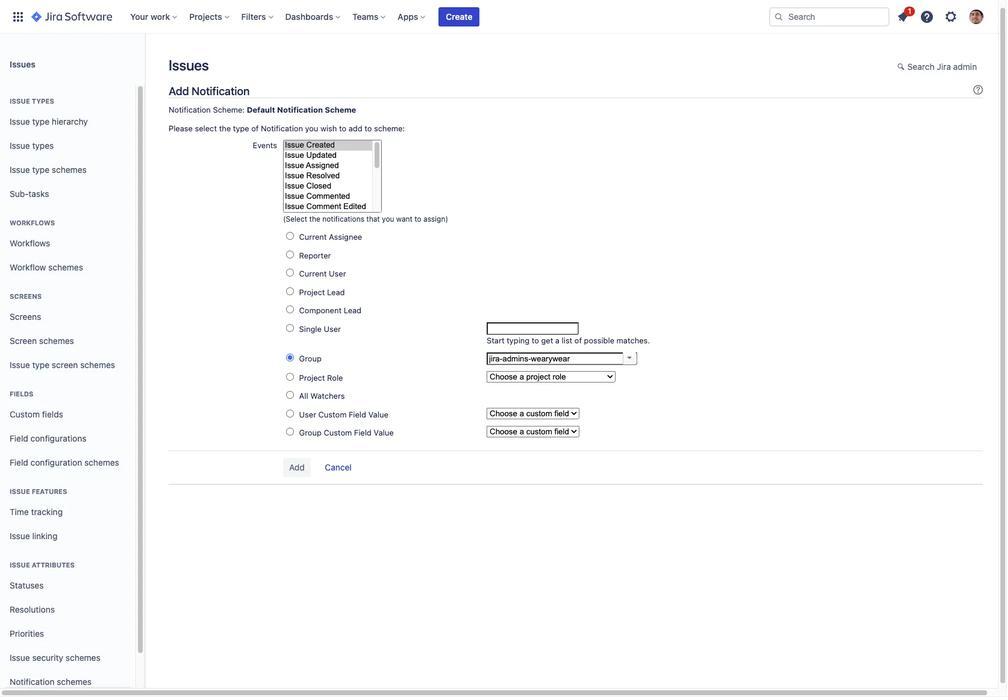 Task type: vqa. For each thing, say whether or not it's contained in the screenshot.
Maximize Activity Streams IMAGE
no



Task type: describe. For each thing, give the bounding box(es) containing it.
issue for issue linking
[[10, 531, 30, 541]]

issue attributes
[[10, 561, 75, 569]]

type down scheme:
[[233, 123, 249, 133]]

issue type screen schemes
[[10, 360, 115, 370]]

your profile and settings image
[[970, 9, 984, 24]]

field inside 'link'
[[10, 433, 28, 443]]

type for hierarchy
[[32, 116, 49, 126]]

Current User radio
[[286, 269, 294, 277]]

apps button
[[394, 7, 431, 26]]

screens for the screens link
[[10, 311, 41, 322]]

apps
[[398, 11, 419, 21]]

field configuration schemes link
[[5, 451, 131, 475]]

screen
[[52, 360, 78, 370]]

issue attributes group
[[5, 549, 131, 697]]

admin
[[954, 61, 978, 72]]

schemes inside issue types group
[[52, 164, 87, 175]]

add notification
[[169, 84, 250, 98]]

get
[[542, 336, 554, 345]]

user for current user
[[329, 269, 346, 279]]

workflows group
[[5, 206, 131, 283]]

fields
[[42, 409, 63, 419]]

work
[[151, 11, 170, 21]]

possible
[[584, 336, 615, 345]]

teams button
[[349, 7, 391, 26]]

notification up events
[[261, 123, 303, 133]]

role
[[327, 373, 343, 382]]

your work button
[[127, 7, 182, 26]]

matches.
[[617, 336, 650, 345]]

issue types
[[10, 97, 54, 105]]

0 vertical spatial of
[[252, 123, 259, 133]]

attributes
[[32, 561, 75, 569]]

want
[[397, 215, 413, 224]]

screen schemes link
[[5, 329, 131, 353]]

linking
[[32, 531, 57, 541]]

time
[[10, 507, 29, 517]]

appswitcher icon image
[[11, 9, 25, 24]]

notification schemes link
[[5, 670, 131, 694]]

teams
[[353, 11, 379, 21]]

2 vertical spatial user
[[299, 410, 316, 419]]

project for project role
[[299, 373, 325, 382]]

notification up scheme:
[[192, 84, 250, 98]]

schemes right screen
[[80, 360, 115, 370]]

issue for issue type schemes
[[10, 164, 30, 175]]

list
[[562, 336, 573, 345]]

priorities link
[[5, 622, 131, 646]]

dashboards button
[[282, 7, 345, 26]]

(select
[[283, 215, 308, 224]]

types
[[32, 140, 54, 150]]

tracking
[[31, 507, 63, 517]]

issue types link
[[5, 134, 131, 158]]

assignee
[[329, 232, 362, 242]]

filters
[[241, 11, 266, 21]]

jira
[[938, 61, 952, 72]]

custom for user
[[319, 410, 347, 419]]

default
[[247, 105, 275, 115]]

notification schemes
[[10, 677, 92, 687]]

that
[[367, 215, 380, 224]]

project for project lead
[[299, 287, 325, 297]]

issue type schemes link
[[5, 158, 131, 182]]

workflows for workflows link
[[10, 238, 50, 248]]

issue types
[[10, 140, 54, 150]]

0 horizontal spatial the
[[219, 123, 231, 133]]

issue for issue attributes
[[10, 561, 30, 569]]

issue for issue types
[[10, 97, 30, 105]]

Current Assignee radio
[[286, 232, 294, 240]]

1
[[909, 6, 912, 15]]

screens link
[[5, 305, 131, 329]]

cancel link
[[319, 459, 358, 478]]

Group radio
[[286, 354, 294, 362]]

banner containing your work
[[0, 0, 999, 34]]

issue type schemes
[[10, 164, 87, 175]]

cancel
[[325, 462, 352, 472]]

value for group custom field value
[[374, 428, 394, 438]]

wish
[[321, 123, 337, 133]]

user custom field value
[[299, 410, 389, 419]]

all
[[299, 391, 308, 401]]

All Watchers radio
[[286, 391, 294, 399]]

Group Custom Field Value radio
[[286, 428, 294, 436]]

add
[[169, 84, 189, 98]]

events
[[253, 141, 277, 150]]

sub-tasks
[[10, 188, 49, 199]]

sub-tasks link
[[5, 182, 131, 206]]

issue for issue types
[[10, 140, 30, 150]]

issue security schemes
[[10, 653, 100, 663]]

select
[[195, 123, 217, 133]]

Project Lead radio
[[286, 287, 294, 295]]

scheme:
[[374, 123, 405, 133]]

scheme:
[[213, 105, 245, 115]]

issue type screen schemes link
[[5, 353, 131, 377]]

field configurations link
[[5, 427, 131, 451]]

User Custom Field Value radio
[[286, 410, 294, 418]]

value for user custom field value
[[369, 410, 389, 419]]

custom fields link
[[5, 403, 131, 427]]

current for current assignee
[[299, 232, 327, 242]]

schemes inside fields group
[[84, 457, 119, 468]]

workflow schemes link
[[5, 256, 131, 280]]

features
[[32, 488, 67, 495]]

group custom field value
[[299, 428, 394, 438]]

search jira admin link
[[892, 58, 984, 77]]

notification up please select the type of notification you wish to add to scheme:
[[277, 105, 323, 115]]

add
[[349, 123, 363, 133]]

1 horizontal spatial the
[[310, 215, 321, 224]]

search
[[908, 61, 935, 72]]



Task type: locate. For each thing, give the bounding box(es) containing it.
issue left 'types' on the left of page
[[10, 97, 30, 105]]

please select the type of notification you wish to add to scheme:
[[169, 123, 405, 133]]

0 horizontal spatial of
[[252, 123, 259, 133]]

the
[[219, 123, 231, 133], [310, 215, 321, 224]]

component
[[299, 306, 342, 315]]

current assignee
[[299, 232, 362, 242]]

None submit
[[283, 458, 311, 477]]

scheme
[[325, 105, 356, 115]]

schemes down "issue security schemes" link
[[57, 677, 92, 687]]

security
[[32, 653, 63, 663]]

issue types group
[[5, 84, 131, 210]]

of down default on the top
[[252, 123, 259, 133]]

1 vertical spatial current
[[299, 269, 327, 279]]

small image
[[898, 62, 908, 72]]

Single User radio
[[286, 324, 294, 332]]

screens up screen
[[10, 311, 41, 322]]

issue up sub-
[[10, 164, 30, 175]]

value
[[369, 410, 389, 419], [374, 428, 394, 438]]

1 group from the top
[[299, 354, 322, 364]]

0 vertical spatial value
[[369, 410, 389, 419]]

current up reporter
[[299, 232, 327, 242]]

field down custom fields
[[10, 433, 28, 443]]

issue type hierarchy link
[[5, 110, 131, 134]]

configuration
[[31, 457, 82, 468]]

0 horizontal spatial issues
[[10, 59, 35, 69]]

0 vertical spatial screens
[[10, 292, 42, 300]]

please
[[169, 123, 193, 133]]

project lead
[[299, 287, 345, 297]]

current user
[[299, 269, 346, 279]]

statuses link
[[5, 574, 131, 598]]

jira software image
[[31, 9, 112, 24], [31, 9, 112, 24]]

schemes up issue type screen schemes
[[39, 335, 74, 346]]

project up component
[[299, 287, 325, 297]]

schemes down field configurations 'link'
[[84, 457, 119, 468]]

9 issue from the top
[[10, 653, 30, 663]]

tasks
[[29, 188, 49, 199]]

0 vertical spatial lead
[[327, 287, 345, 297]]

issues
[[169, 57, 209, 74], [10, 59, 35, 69]]

lead for project lead
[[327, 287, 345, 297]]

type
[[32, 116, 49, 126], [233, 123, 249, 133], [32, 164, 49, 175], [32, 360, 49, 370]]

group for group
[[299, 354, 322, 364]]

6 issue from the top
[[10, 488, 30, 495]]

2 group from the top
[[299, 428, 322, 438]]

custom fields
[[10, 409, 63, 419]]

1 vertical spatial lead
[[344, 306, 362, 315]]

issue down priorities
[[10, 653, 30, 663]]

1 project from the top
[[299, 287, 325, 297]]

1 vertical spatial screens
[[10, 311, 41, 322]]

2 workflows from the top
[[10, 238, 50, 248]]

2 current from the top
[[299, 269, 327, 279]]

schemes down the priorities link
[[66, 653, 100, 663]]

1 workflows from the top
[[10, 219, 55, 227]]

group right group custom field value option
[[299, 428, 322, 438]]

4 issue from the top
[[10, 164, 30, 175]]

0 vertical spatial current
[[299, 232, 327, 242]]

1 current from the top
[[299, 232, 327, 242]]

type for schemes
[[32, 164, 49, 175]]

1 vertical spatial value
[[374, 428, 394, 438]]

reporter
[[299, 251, 331, 260]]

issues up issue types
[[10, 59, 35, 69]]

issue linking link
[[5, 524, 131, 549]]

issue inside screens group
[[10, 360, 30, 370]]

start typing to get a list of possible matches.
[[487, 336, 650, 345]]

lead for component lead
[[344, 306, 362, 315]]

type up tasks
[[32, 164, 49, 175]]

custom down fields
[[10, 409, 40, 419]]

issue down issue types
[[10, 116, 30, 126]]

notification scheme: default notification scheme
[[169, 105, 356, 115]]

1 horizontal spatial issues
[[169, 57, 209, 74]]

workflows down sub-tasks
[[10, 219, 55, 227]]

project role
[[299, 373, 343, 382]]

primary element
[[7, 0, 770, 33]]

you left wish
[[305, 123, 319, 133]]

a
[[556, 336, 560, 345]]

settings image
[[945, 9, 959, 24]]

banner
[[0, 0, 999, 34]]

issue for issue type hierarchy
[[10, 116, 30, 126]]

start
[[487, 336, 505, 345]]

search image
[[775, 12, 784, 21]]

workflow
[[10, 262, 46, 272]]

resolutions
[[10, 604, 55, 615]]

of right list
[[575, 336, 582, 345]]

issue left types
[[10, 140, 30, 150]]

1 vertical spatial you
[[382, 215, 395, 224]]

workflows up workflow
[[10, 238, 50, 248]]

project up all
[[299, 373, 325, 382]]

workflows for workflows group
[[10, 219, 55, 227]]

sub-
[[10, 188, 29, 199]]

resolutions link
[[5, 598, 131, 622]]

1 vertical spatial workflows
[[10, 238, 50, 248]]

user
[[329, 269, 346, 279], [324, 324, 341, 334], [299, 410, 316, 419]]

schemes down issue types link
[[52, 164, 87, 175]]

notifications image
[[896, 9, 911, 24]]

user for single user
[[324, 324, 341, 334]]

Reporter radio
[[286, 251, 294, 258]]

7 issue from the top
[[10, 531, 30, 541]]

you right that
[[382, 215, 395, 224]]

priorities
[[10, 628, 44, 639]]

your
[[130, 11, 148, 21]]

value up group custom field value
[[369, 410, 389, 419]]

custom for group
[[324, 428, 352, 438]]

Choose a group text field
[[487, 352, 638, 365]]

2 project from the top
[[299, 373, 325, 382]]

lead right component
[[344, 306, 362, 315]]

to
[[339, 123, 347, 133], [365, 123, 372, 133], [415, 215, 422, 224], [532, 336, 539, 345]]

0 vertical spatial group
[[299, 354, 322, 364]]

1 screens from the top
[[10, 292, 42, 300]]

watchers
[[311, 391, 345, 401]]

of
[[252, 123, 259, 133], [575, 336, 582, 345]]

field configuration schemes
[[10, 457, 119, 468]]

5 issue from the top
[[10, 360, 30, 370]]

fields
[[10, 390, 33, 398]]

8 issue from the top
[[10, 561, 30, 569]]

field up issue features
[[10, 457, 28, 468]]

issue up statuses
[[10, 561, 30, 569]]

0 vertical spatial the
[[219, 123, 231, 133]]

screens for screens group
[[10, 292, 42, 300]]

issue down time
[[10, 531, 30, 541]]

schemes
[[52, 164, 87, 175], [48, 262, 83, 272], [39, 335, 74, 346], [80, 360, 115, 370], [84, 457, 119, 468], [66, 653, 100, 663], [57, 677, 92, 687]]

type for screen
[[32, 360, 49, 370]]

Project Role radio
[[286, 373, 294, 381]]

1 horizontal spatial you
[[382, 215, 395, 224]]

schemes down workflows link
[[48, 262, 83, 272]]

field
[[349, 410, 366, 419], [354, 428, 372, 438], [10, 433, 28, 443], [10, 457, 28, 468]]

screens group
[[5, 280, 131, 381]]

create
[[446, 11, 473, 21]]

0 vertical spatial workflows
[[10, 219, 55, 227]]

0 vertical spatial project
[[299, 287, 325, 297]]

issue for issue security schemes
[[10, 653, 30, 663]]

custom inside fields group
[[10, 409, 40, 419]]

custom
[[10, 409, 40, 419], [319, 410, 347, 419], [324, 428, 352, 438]]

1 vertical spatial project
[[299, 373, 325, 382]]

current down reporter
[[299, 269, 327, 279]]

configurations
[[31, 433, 86, 443]]

2 issue from the top
[[10, 116, 30, 126]]

type inside screens group
[[32, 360, 49, 370]]

sidebar navigation image
[[131, 48, 158, 72]]

issue security schemes link
[[5, 646, 131, 670]]

1 vertical spatial the
[[310, 215, 321, 224]]

dashboards
[[285, 11, 333, 21]]

1 vertical spatial group
[[299, 428, 322, 438]]

assign)
[[424, 215, 448, 224]]

notification up please
[[169, 105, 211, 115]]

value down user custom field value
[[374, 428, 394, 438]]

None text field
[[487, 322, 579, 335]]

hierarchy
[[52, 116, 88, 126]]

notification down security
[[10, 677, 55, 687]]

1 issue from the top
[[10, 97, 30, 105]]

time tracking link
[[5, 500, 131, 524]]

search jira admin
[[908, 61, 978, 72]]

statuses
[[10, 580, 44, 590]]

issue down screen
[[10, 360, 30, 370]]

Search field
[[770, 7, 890, 26]]

to left add
[[339, 123, 347, 133]]

issue up time
[[10, 488, 30, 495]]

1 vertical spatial user
[[324, 324, 341, 334]]

custom down user custom field value
[[324, 428, 352, 438]]

the down scheme:
[[219, 123, 231, 133]]

to right the want
[[415, 215, 422, 224]]

group right group radio
[[299, 354, 322, 364]]

notification inside notification schemes link
[[10, 677, 55, 687]]

field configurations
[[10, 433, 86, 443]]

all watchers
[[299, 391, 345, 401]]

issues up add
[[169, 57, 209, 74]]

to left get
[[532, 336, 539, 345]]

component lead
[[299, 306, 362, 315]]

type down 'types' on the left of page
[[32, 116, 49, 126]]

projects button
[[186, 7, 234, 26]]

screen
[[10, 335, 37, 346]]

group for group custom field value
[[299, 428, 322, 438]]

time tracking
[[10, 507, 63, 517]]

current for current user
[[299, 269, 327, 279]]

schemes inside workflows group
[[48, 262, 83, 272]]

help image
[[920, 9, 935, 24]]

field down user custom field value
[[354, 428, 372, 438]]

to right add
[[365, 123, 372, 133]]

you
[[305, 123, 319, 133], [382, 215, 395, 224]]

Component Lead radio
[[286, 306, 294, 314]]

user right "user custom field value" option
[[299, 410, 316, 419]]

3 issue from the top
[[10, 140, 30, 150]]

(select the notifications that you want to assign)
[[283, 215, 448, 224]]

0 vertical spatial user
[[329, 269, 346, 279]]

issue for issue type screen schemes
[[10, 360, 30, 370]]

user down component lead
[[324, 324, 341, 334]]

0 horizontal spatial you
[[305, 123, 319, 133]]

1 horizontal spatial of
[[575, 336, 582, 345]]

issue type hierarchy
[[10, 116, 88, 126]]

your work
[[130, 11, 170, 21]]

workflow schemes
[[10, 262, 83, 272]]

issue for issue features
[[10, 488, 30, 495]]

single
[[299, 324, 322, 334]]

notifications
[[323, 215, 365, 224]]

0 vertical spatial you
[[305, 123, 319, 133]]

screens down workflow
[[10, 292, 42, 300]]

fields group
[[5, 377, 131, 479]]

user up project lead
[[329, 269, 346, 279]]

typing
[[507, 336, 530, 345]]

issue linking
[[10, 531, 57, 541]]

filters button
[[238, 7, 278, 26]]

custom down 'watchers'
[[319, 410, 347, 419]]

type left screen
[[32, 360, 49, 370]]

project
[[299, 287, 325, 297], [299, 373, 325, 382]]

the right the (select
[[310, 215, 321, 224]]

issue features group
[[5, 475, 131, 552]]

2 screens from the top
[[10, 311, 41, 322]]

single user
[[299, 324, 341, 334]]

lead up component lead
[[327, 287, 345, 297]]

field up group custom field value
[[349, 410, 366, 419]]

1 vertical spatial of
[[575, 336, 582, 345]]

projects
[[189, 11, 222, 21]]



